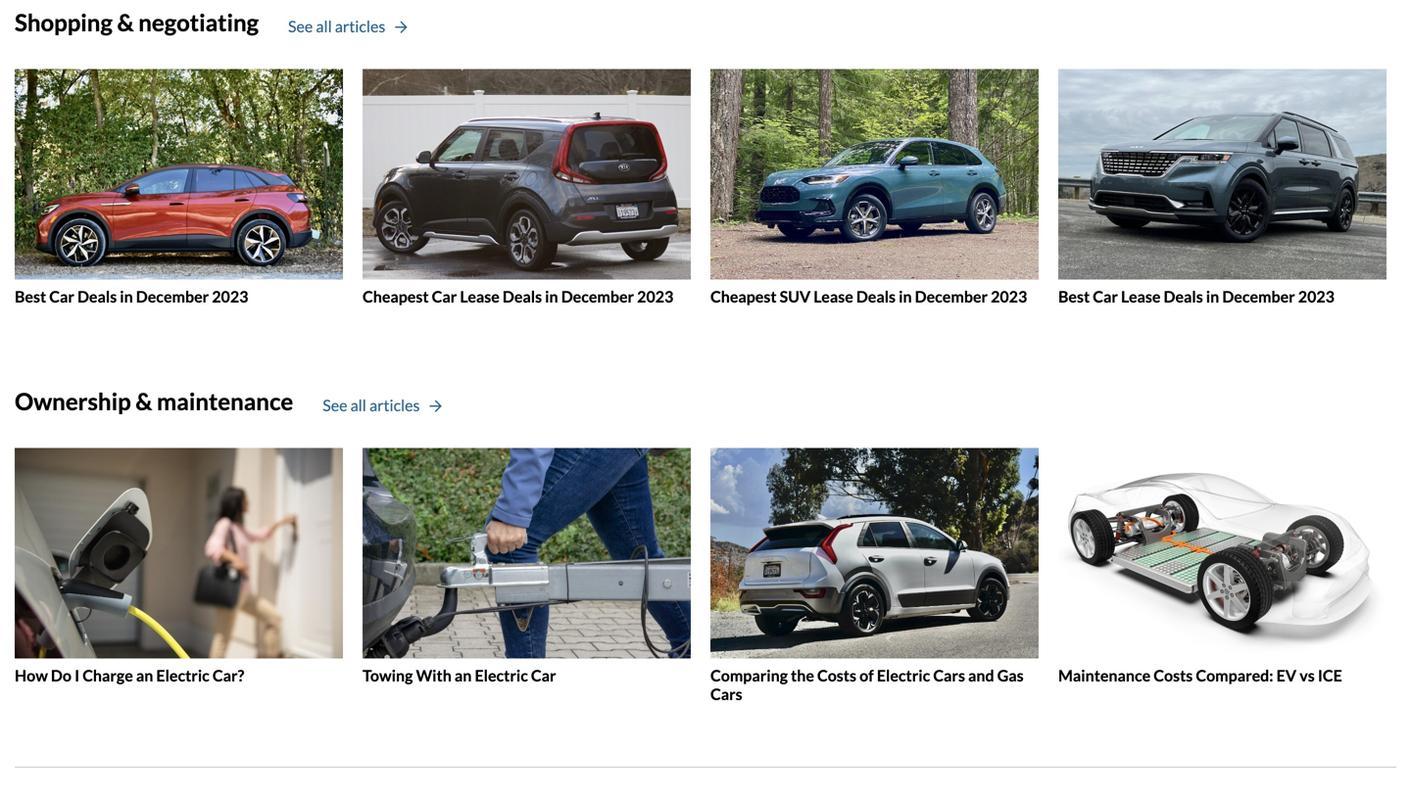 Task type: vqa. For each thing, say whether or not it's contained in the screenshot.
left costs
yes



Task type: describe. For each thing, give the bounding box(es) containing it.
best car deals in december 2023 image
[[15, 69, 343, 280]]

in for cheapest car lease deals in december 2023
[[545, 287, 558, 306]]

deals for best car lease deals in december 2023
[[1164, 287, 1203, 306]]

car for cheapest car lease deals in december 2023
[[432, 287, 457, 306]]

ev
[[1276, 666, 1297, 686]]

december for cheapest car lease deals in december 2023
[[561, 287, 634, 306]]

maintenance costs compared: ev vs ice image
[[1058, 448, 1387, 659]]

shopping & negotiating
[[15, 8, 259, 36]]

cheapest suv lease deals in december 2023 link
[[710, 69, 1039, 306]]

1 an from the left
[[136, 666, 153, 686]]

lease for cheapest car lease deals in december 2023
[[460, 287, 500, 306]]

how do i charge an electric car? image
[[15, 448, 343, 659]]

cheapest suv lease deals in december 2023
[[710, 287, 1027, 306]]

december for cheapest suv lease deals in december 2023
[[915, 287, 988, 306]]

towing with an electric car image
[[363, 448, 691, 659]]

cheapest for cheapest car lease deals in december 2023
[[363, 287, 429, 306]]

best car deals in december 2023 link
[[15, 69, 343, 306]]

how do i charge an electric car?
[[15, 666, 244, 686]]

& for ownership
[[136, 388, 152, 416]]

shopping
[[15, 8, 113, 36]]

maintenance costs compared: ev vs ice
[[1058, 666, 1342, 686]]

see for shopping & negotiating
[[288, 17, 313, 36]]

see for ownership & maintenance
[[323, 396, 347, 415]]

2023 for best car lease deals in december 2023
[[1298, 287, 1335, 306]]

do
[[51, 666, 72, 686]]

1 deals from the left
[[77, 287, 117, 306]]

best for best car deals in december 2023
[[15, 287, 46, 306]]

articles for maintenance
[[369, 396, 420, 415]]

1 electric from the left
[[156, 666, 210, 686]]

arrow right image for shopping & negotiating
[[395, 21, 407, 34]]

1 in from the left
[[120, 287, 133, 306]]

december inside best car deals in december 2023 link
[[136, 287, 209, 306]]

comparing the costs of electric cars and gas cars image
[[710, 448, 1039, 659]]

car for best car deals in december 2023
[[49, 287, 74, 306]]

cheapest car lease deals in december 2023 link
[[363, 69, 691, 306]]

0 horizontal spatial cars
[[710, 685, 742, 704]]

gas
[[997, 666, 1024, 686]]

best car lease deals in december 2023 link
[[1058, 69, 1387, 306]]

cheapest car lease deals in december 2023 image
[[363, 69, 691, 280]]

articles for negotiating
[[335, 17, 385, 36]]

lease for cheapest suv lease deals in december 2023
[[814, 287, 853, 306]]

towing with an electric car link
[[363, 448, 691, 686]]

maintenance
[[1058, 666, 1151, 686]]

costs inside comparing the costs of electric cars and gas cars
[[817, 666, 856, 686]]

i
[[75, 666, 79, 686]]

deals for cheapest suv lease deals in december 2023
[[856, 287, 896, 306]]

maintenance
[[157, 388, 293, 416]]

best car deals in december 2023
[[15, 287, 248, 306]]

comparing the costs of electric cars and gas cars
[[710, 666, 1024, 704]]

suv
[[780, 287, 811, 306]]

maintenance costs compared: ev vs ice link
[[1058, 448, 1387, 686]]

see all articles link for ownership & maintenance
[[323, 394, 442, 418]]



Task type: locate. For each thing, give the bounding box(es) containing it.
&
[[117, 8, 134, 36], [136, 388, 152, 416]]

3 lease from the left
[[1121, 287, 1161, 306]]

car
[[49, 287, 74, 306], [432, 287, 457, 306], [1093, 287, 1118, 306], [531, 666, 556, 686]]

1 horizontal spatial lease
[[814, 287, 853, 306]]

1 vertical spatial see
[[323, 396, 347, 415]]

1 best from the left
[[15, 287, 46, 306]]

comparing the costs of electric cars and gas cars link
[[710, 448, 1039, 705]]

0 horizontal spatial costs
[[817, 666, 856, 686]]

with
[[416, 666, 452, 686]]

3 electric from the left
[[877, 666, 930, 686]]

0 horizontal spatial an
[[136, 666, 153, 686]]

1 cheapest from the left
[[363, 287, 429, 306]]

lease
[[460, 287, 500, 306], [814, 287, 853, 306], [1121, 287, 1161, 306]]

costs left compared:
[[1154, 666, 1193, 686]]

2023
[[212, 287, 248, 306], [637, 287, 674, 306], [991, 287, 1027, 306], [1298, 287, 1335, 306]]

1 horizontal spatial &
[[136, 388, 152, 416]]

towing with an electric car
[[363, 666, 556, 686]]

ownership & maintenance
[[15, 388, 293, 416]]

an right charge
[[136, 666, 153, 686]]

lease inside best car lease deals in december 2023 link
[[1121, 287, 1161, 306]]

1 horizontal spatial cheapest
[[710, 287, 777, 306]]

december inside cheapest car lease deals in december 2023 link
[[561, 287, 634, 306]]

0 vertical spatial see all articles link
[[288, 15, 407, 38]]

& right ownership
[[136, 388, 152, 416]]

december inside cheapest suv lease deals in december 2023 link
[[915, 287, 988, 306]]

articles
[[335, 17, 385, 36], [369, 396, 420, 415]]

1 horizontal spatial all
[[350, 396, 366, 415]]

1 horizontal spatial costs
[[1154, 666, 1193, 686]]

4 deals from the left
[[1164, 287, 1203, 306]]

all for negotiating
[[316, 17, 332, 36]]

1 vertical spatial all
[[350, 396, 366, 415]]

all
[[316, 17, 332, 36], [350, 396, 366, 415]]

arrow right image for ownership & maintenance
[[430, 400, 442, 414]]

2 an from the left
[[455, 666, 472, 686]]

arrow right image
[[395, 21, 407, 34], [430, 400, 442, 414]]

1 vertical spatial see all articles
[[323, 396, 420, 415]]

cars left "and"
[[933, 666, 965, 686]]

2 best from the left
[[1058, 287, 1090, 306]]

see
[[288, 17, 313, 36], [323, 396, 347, 415]]

costs left of
[[817, 666, 856, 686]]

1 vertical spatial see all articles link
[[323, 394, 442, 418]]

cheapest suv lease deals in december 2023 image
[[710, 69, 1039, 280]]

electric right of
[[877, 666, 930, 686]]

an right the with
[[455, 666, 472, 686]]

in for cheapest suv lease deals in december 2023
[[899, 287, 912, 306]]

0 vertical spatial all
[[316, 17, 332, 36]]

car?
[[213, 666, 244, 686]]

costs inside "maintenance costs compared: ev vs ice" link
[[1154, 666, 1193, 686]]

3 2023 from the left
[[991, 287, 1027, 306]]

charge
[[82, 666, 133, 686]]

0 vertical spatial arrow right image
[[395, 21, 407, 34]]

2023 for cheapest suv lease deals in december 2023
[[991, 287, 1027, 306]]

2 december from the left
[[561, 287, 634, 306]]

1 vertical spatial articles
[[369, 396, 420, 415]]

see all articles for ownership & maintenance
[[323, 396, 420, 415]]

1 horizontal spatial cars
[[933, 666, 965, 686]]

ownership
[[15, 388, 131, 416]]

the
[[791, 666, 814, 686]]

comparing
[[710, 666, 788, 686]]

0 horizontal spatial lease
[[460, 287, 500, 306]]

car for best car lease deals in december 2023
[[1093, 287, 1118, 306]]

december
[[136, 287, 209, 306], [561, 287, 634, 306], [915, 287, 988, 306], [1222, 287, 1295, 306]]

an
[[136, 666, 153, 686], [455, 666, 472, 686]]

electric inside comparing the costs of electric cars and gas cars
[[877, 666, 930, 686]]

1 vertical spatial arrow right image
[[430, 400, 442, 414]]

deals
[[77, 287, 117, 306], [503, 287, 542, 306], [856, 287, 896, 306], [1164, 287, 1203, 306]]

0 vertical spatial see
[[288, 17, 313, 36]]

0 horizontal spatial electric
[[156, 666, 210, 686]]

best
[[15, 287, 46, 306], [1058, 287, 1090, 306]]

2023 for cheapest car lease deals in december 2023
[[637, 287, 674, 306]]

0 horizontal spatial arrow right image
[[395, 21, 407, 34]]

0 horizontal spatial see
[[288, 17, 313, 36]]

1 december from the left
[[136, 287, 209, 306]]

see all articles link
[[288, 15, 407, 38], [323, 394, 442, 418]]

all for maintenance
[[350, 396, 366, 415]]

4 2023 from the left
[[1298, 287, 1335, 306]]

december inside best car lease deals in december 2023 link
[[1222, 287, 1295, 306]]

cars left 'the'
[[710, 685, 742, 704]]

electric left car?
[[156, 666, 210, 686]]

december for best car lease deals in december 2023
[[1222, 287, 1295, 306]]

3 deals from the left
[[856, 287, 896, 306]]

see all articles
[[288, 17, 385, 36], [323, 396, 420, 415]]

costs
[[817, 666, 856, 686], [1154, 666, 1193, 686]]

1 lease from the left
[[460, 287, 500, 306]]

2 electric from the left
[[475, 666, 528, 686]]

how
[[15, 666, 48, 686]]

compared:
[[1196, 666, 1273, 686]]

0 vertical spatial see all articles
[[288, 17, 385, 36]]

2 cheapest from the left
[[710, 287, 777, 306]]

in for best car lease deals in december 2023
[[1206, 287, 1219, 306]]

0 horizontal spatial best
[[15, 287, 46, 306]]

2 horizontal spatial electric
[[877, 666, 930, 686]]

& for shopping
[[117, 8, 134, 36]]

0 vertical spatial articles
[[335, 17, 385, 36]]

2 in from the left
[[545, 287, 558, 306]]

1 vertical spatial &
[[136, 388, 152, 416]]

0 horizontal spatial all
[[316, 17, 332, 36]]

& right shopping
[[117, 8, 134, 36]]

deals for cheapest car lease deals in december 2023
[[503, 287, 542, 306]]

0 horizontal spatial cheapest
[[363, 287, 429, 306]]

in
[[120, 287, 133, 306], [545, 287, 558, 306], [899, 287, 912, 306], [1206, 287, 1219, 306]]

negotiating
[[138, 8, 259, 36]]

cheapest car lease deals in december 2023
[[363, 287, 674, 306]]

how do i charge an electric car? link
[[15, 448, 343, 686]]

see all articles for shopping & negotiating
[[288, 17, 385, 36]]

1 horizontal spatial an
[[455, 666, 472, 686]]

1 2023 from the left
[[212, 287, 248, 306]]

vs
[[1300, 666, 1315, 686]]

lease inside cheapest suv lease deals in december 2023 link
[[814, 287, 853, 306]]

best car lease deals in december 2023 image
[[1058, 69, 1387, 280]]

cheapest for cheapest suv lease deals in december 2023
[[710, 287, 777, 306]]

cars
[[933, 666, 965, 686], [710, 685, 742, 704]]

ice
[[1318, 666, 1342, 686]]

1 horizontal spatial arrow right image
[[430, 400, 442, 414]]

electric right the with
[[475, 666, 528, 686]]

and
[[968, 666, 994, 686]]

3 in from the left
[[899, 287, 912, 306]]

1 horizontal spatial electric
[[475, 666, 528, 686]]

towing
[[363, 666, 413, 686]]

0 vertical spatial &
[[117, 8, 134, 36]]

see all articles link for shopping & negotiating
[[288, 15, 407, 38]]

2 deals from the left
[[503, 287, 542, 306]]

2 lease from the left
[[814, 287, 853, 306]]

2 horizontal spatial lease
[[1121, 287, 1161, 306]]

4 in from the left
[[1206, 287, 1219, 306]]

1 horizontal spatial see
[[323, 396, 347, 415]]

electric
[[156, 666, 210, 686], [475, 666, 528, 686], [877, 666, 930, 686]]

2 costs from the left
[[1154, 666, 1193, 686]]

lease for best car lease deals in december 2023
[[1121, 287, 1161, 306]]

2 2023 from the left
[[637, 287, 674, 306]]

lease inside cheapest car lease deals in december 2023 link
[[460, 287, 500, 306]]

of
[[859, 666, 874, 686]]

best car lease deals in december 2023
[[1058, 287, 1335, 306]]

3 december from the left
[[915, 287, 988, 306]]

0 horizontal spatial &
[[117, 8, 134, 36]]

cheapest
[[363, 287, 429, 306], [710, 287, 777, 306]]

1 horizontal spatial best
[[1058, 287, 1090, 306]]

1 costs from the left
[[817, 666, 856, 686]]

best for best car lease deals in december 2023
[[1058, 287, 1090, 306]]

4 december from the left
[[1222, 287, 1295, 306]]



